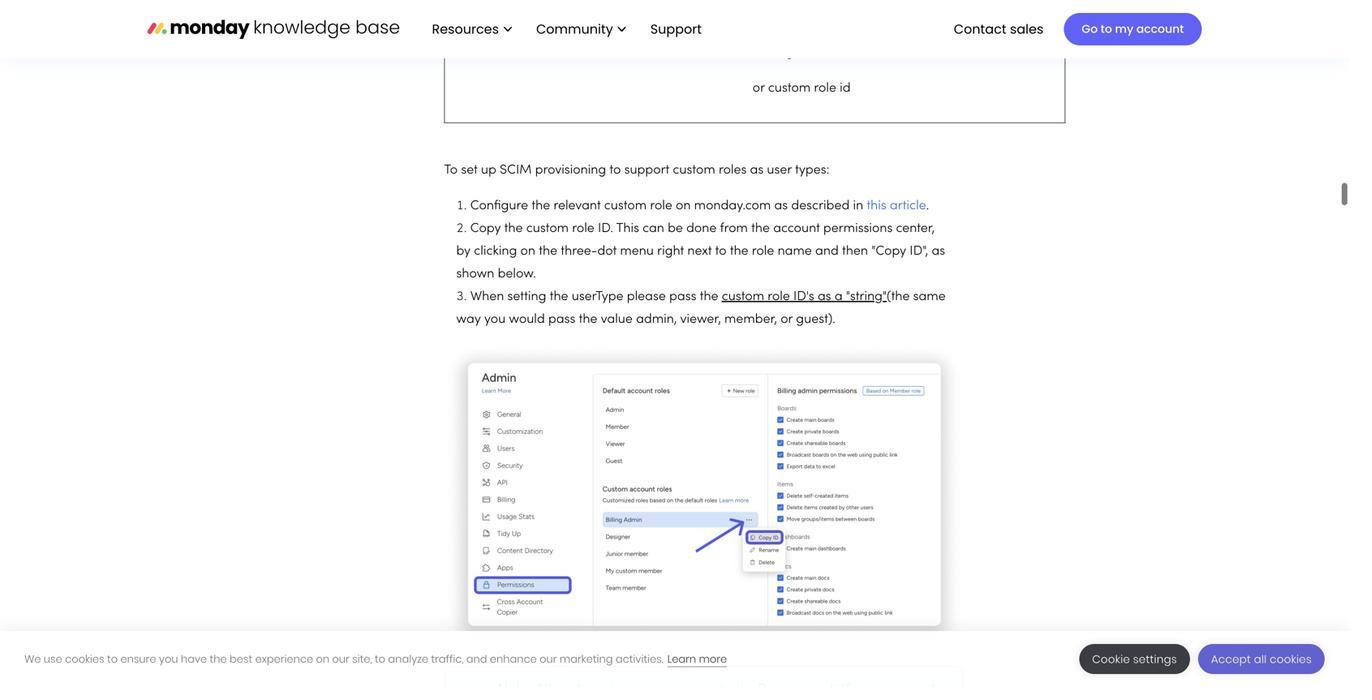 Task type: locate. For each thing, give the bounding box(es) containing it.
0 vertical spatial account
[[1137, 21, 1185, 37]]

0 vertical spatial pass
[[670, 291, 697, 303]]

ensure
[[121, 652, 156, 667]]

we
[[24, 652, 41, 667]]

custom down relevant on the left top of page
[[527, 223, 569, 235]]

1 horizontal spatial our
[[540, 652, 557, 667]]

1 vertical spatial pass
[[549, 314, 576, 326]]

or left guest).
[[781, 314, 793, 326]]

resources
[[432, 20, 499, 38]]

1 horizontal spatial account
[[1137, 21, 1185, 37]]

this
[[867, 200, 887, 212]]

0 horizontal spatial and
[[467, 652, 487, 667]]

0 horizontal spatial cookies
[[65, 652, 104, 667]]

1 our from the left
[[332, 652, 350, 667]]

id.
[[598, 223, 614, 235]]

types:
[[796, 164, 830, 176]]

cookie settings button
[[1080, 645, 1191, 675]]

have
[[181, 652, 207, 667]]

member,
[[725, 314, 778, 326]]

2 horizontal spatial on
[[676, 200, 691, 212]]

our
[[332, 652, 350, 667], [540, 652, 557, 667]]

analyze
[[388, 652, 429, 667]]

1 horizontal spatial on
[[521, 245, 536, 258]]

pass up viewer,
[[670, 291, 697, 303]]

our right enhance
[[540, 652, 557, 667]]

dialog
[[0, 632, 1350, 688]]

this article link
[[867, 200, 927, 212]]

0 vertical spatial and
[[816, 245, 839, 258]]

copy the custom role id. this can be done from the account permissions center, by clicking on the three-dot menu right next to the role name and then "copy id", as shown below.
[[457, 223, 946, 280]]

0 horizontal spatial our
[[332, 652, 350, 667]]

2 cookies from the left
[[1271, 652, 1313, 667]]

list
[[416, 0, 715, 58]]

same
[[914, 291, 946, 303]]

cookies
[[65, 652, 104, 667], [1271, 652, 1313, 667]]

and right traffic,
[[467, 652, 487, 667]]

marketing
[[560, 652, 613, 667]]

monday.com
[[695, 200, 771, 212]]

account right my
[[1137, 21, 1185, 37]]

pass inside (the same way you would pass the value admin, viewer, member, or guest).
[[549, 314, 576, 326]]

pass for would
[[549, 314, 576, 326]]

1 vertical spatial account
[[774, 223, 820, 235]]

traffic,
[[431, 652, 464, 667]]

2 our from the left
[[540, 652, 557, 667]]

you left have
[[159, 652, 178, 667]]

and inside copy the custom role id. this can be done from the account permissions center, by clicking on the three-dot menu right next to the role name and then "copy id", as shown below.
[[816, 245, 839, 258]]

account up name
[[774, 223, 820, 235]]

the
[[532, 200, 551, 212], [505, 223, 523, 235], [752, 223, 770, 235], [539, 245, 558, 258], [730, 245, 749, 258], [550, 291, 569, 303], [700, 291, 719, 303], [579, 314, 598, 326], [210, 652, 227, 667]]

as down user at the right
[[775, 200, 788, 212]]

shown
[[457, 268, 495, 280]]

learn more link
[[668, 652, 727, 668]]

clicking
[[474, 245, 517, 258]]

and
[[816, 245, 839, 258], [467, 652, 487, 667]]

1 horizontal spatial cookies
[[1271, 652, 1313, 667]]

custom
[[769, 82, 811, 94], [673, 164, 716, 176], [605, 200, 647, 212], [527, 223, 569, 235], [722, 291, 765, 303]]

custom inside copy the custom role id. this can be done from the account permissions center, by clicking on the three-dot menu right next to the role name and then "copy id", as shown below.
[[527, 223, 569, 235]]

cookies right the 'all'
[[1271, 652, 1313, 667]]

cookies right use on the bottom left of the page
[[65, 652, 104, 667]]

go to my account
[[1082, 21, 1185, 37]]

the left best
[[210, 652, 227, 667]]

s
[[809, 291, 815, 303]]

on
[[676, 200, 691, 212], [521, 245, 536, 258], [316, 652, 330, 667]]

(the same way you would pass the value admin, viewer, member, or guest).
[[457, 291, 946, 326]]

1 cookies from the left
[[65, 652, 104, 667]]

as right s on the right top of page
[[818, 291, 832, 303]]

to inside copy the custom role id. this can be done from the account permissions center, by clicking on the three-dot menu right next to the role name and then "copy id", as shown below.
[[716, 245, 727, 258]]

community
[[537, 20, 613, 38]]

1 horizontal spatial and
[[816, 245, 839, 258]]

the down configure
[[505, 223, 523, 235]]

0 horizontal spatial or
[[753, 82, 765, 94]]

to left ensure
[[107, 652, 118, 667]]

guest).
[[797, 314, 836, 326]]

site,
[[352, 652, 372, 667]]

custom up member,
[[722, 291, 765, 303]]

on inside copy the custom role id. this can be done from the account permissions center, by clicking on the three-dot menu right next to the role name and then "copy id", as shown below.
[[521, 245, 536, 258]]

provisioning
[[535, 164, 607, 176]]

"string"
[[847, 291, 887, 303]]

as
[[750, 164, 764, 176], [775, 200, 788, 212], [932, 245, 946, 258], [818, 291, 832, 303]]

three-
[[561, 245, 598, 258]]

on up below.
[[521, 245, 536, 258]]

1 vertical spatial you
[[159, 652, 178, 667]]

on up be
[[676, 200, 691, 212]]

role
[[815, 82, 837, 94], [650, 200, 673, 212], [572, 223, 595, 235], [752, 245, 775, 258], [768, 291, 790, 303]]

the left three-
[[539, 245, 558, 258]]

and left then on the top right
[[816, 245, 839, 258]]

permissions
[[824, 223, 893, 235]]

the down from
[[730, 245, 749, 258]]

the down usertype
[[579, 314, 598, 326]]

cookies inside accept all cookies button
[[1271, 652, 1313, 667]]

support link
[[643, 15, 715, 43], [651, 20, 707, 38]]

the left relevant on the left top of page
[[532, 200, 551, 212]]

all
[[1255, 652, 1268, 667]]

use
[[44, 652, 62, 667]]

the inside (the same way you would pass the value admin, viewer, member, or guest).
[[579, 314, 598, 326]]

main element
[[416, 0, 1203, 58]]

role up can
[[650, 200, 673, 212]]

way
[[457, 314, 481, 326]]

name
[[778, 245, 812, 258]]

0 horizontal spatial pass
[[549, 314, 576, 326]]

0 vertical spatial you
[[485, 314, 506, 326]]

(the
[[887, 291, 910, 303]]

as right id",
[[932, 245, 946, 258]]

the up viewer,
[[700, 291, 719, 303]]

or down main element
[[753, 82, 765, 94]]

article
[[890, 200, 927, 212]]

you
[[485, 314, 506, 326], [159, 652, 178, 667]]

to right next
[[716, 245, 727, 258]]

account
[[1137, 21, 1185, 37], [774, 223, 820, 235]]

settings
[[1134, 652, 1178, 667]]

to left support
[[610, 164, 621, 176]]

usertype
[[572, 291, 624, 303]]

1 horizontal spatial or
[[781, 314, 793, 326]]

as left user at the right
[[750, 164, 764, 176]]

1 horizontal spatial pass
[[670, 291, 697, 303]]

roles
[[719, 164, 747, 176]]

to
[[1101, 21, 1113, 37], [610, 164, 621, 176], [716, 245, 727, 258], [107, 652, 118, 667], [375, 652, 386, 667]]

0 horizontal spatial on
[[316, 652, 330, 667]]

our left site,
[[332, 652, 350, 667]]

1 horizontal spatial you
[[485, 314, 506, 326]]

on right experience
[[316, 652, 330, 667]]

1 vertical spatial or
[[781, 314, 793, 326]]

the inside dialog
[[210, 652, 227, 667]]

value
[[601, 314, 633, 326]]

would
[[509, 314, 545, 326]]

we use cookies to ensure you have the best experience on our site, to analyze traffic, and enhance our marketing activities. learn more
[[24, 652, 727, 667]]

2 vertical spatial on
[[316, 652, 330, 667]]

as inside copy the custom role id. this can be done from the account permissions center, by clicking on the three-dot menu right next to the role name and then "copy id", as shown below.
[[932, 245, 946, 258]]

to inside main element
[[1101, 21, 1113, 37]]

0 horizontal spatial account
[[774, 223, 820, 235]]

admin,
[[636, 314, 677, 326]]

1 vertical spatial on
[[521, 245, 536, 258]]

be
[[668, 223, 683, 235]]

to right site,
[[375, 652, 386, 667]]

pass
[[670, 291, 697, 303], [549, 314, 576, 326]]

you inside (the same way you would pass the value admin, viewer, member, or guest).
[[485, 314, 506, 326]]

more
[[699, 652, 727, 667]]

scim
[[500, 164, 532, 176]]

pass right would
[[549, 314, 576, 326]]

you down when
[[485, 314, 506, 326]]

enhance
[[490, 652, 537, 667]]

0 horizontal spatial you
[[159, 652, 178, 667]]

to right go in the right top of the page
[[1101, 21, 1113, 37]]



Task type: vqa. For each thing, say whether or not it's contained in the screenshot.
automation
no



Task type: describe. For each thing, give the bounding box(es) containing it.
1 vertical spatial and
[[467, 652, 487, 667]]

sales
[[1011, 20, 1044, 38]]

configure
[[471, 200, 529, 212]]

on inside dialog
[[316, 652, 330, 667]]

right
[[658, 245, 684, 258]]

custom up this
[[605, 200, 647, 212]]

my
[[1116, 21, 1134, 37]]

the right from
[[752, 223, 770, 235]]

contact sales
[[954, 20, 1044, 38]]

community link
[[528, 15, 635, 43]]

support
[[651, 20, 702, 38]]

when setting the usertype please pass the custom role id' s as a "string"
[[471, 291, 887, 303]]

center,
[[897, 223, 935, 235]]

"copy
[[872, 245, 907, 258]]

role left id
[[815, 82, 837, 94]]

viewer,
[[681, 314, 722, 326]]

or custom role id
[[753, 82, 851, 94]]

you inside dialog
[[159, 652, 178, 667]]

to set up scim provisioning to support custom roles as user types:
[[444, 164, 830, 176]]

copy
[[471, 223, 501, 235]]

learn
[[668, 652, 697, 667]]

id",
[[910, 245, 929, 258]]

support
[[625, 164, 670, 176]]

or inside (the same way you would pass the value admin, viewer, member, or guest).
[[781, 314, 793, 326]]

can
[[643, 223, 665, 235]]

cookies for all
[[1271, 652, 1313, 667]]

please
[[627, 291, 666, 303]]

from
[[720, 223, 748, 235]]

custom up configure the relevant custom role on monday.com as described in this article .
[[673, 164, 716, 176]]

described
[[792, 200, 850, 212]]

setting
[[508, 291, 547, 303]]

pass for please
[[670, 291, 697, 303]]

below.
[[498, 268, 536, 280]]

go to my account link
[[1065, 13, 1203, 45]]

contact
[[954, 20, 1007, 38]]

best
[[230, 652, 253, 667]]

go
[[1082, 21, 1098, 37]]

monday.com logo image
[[147, 12, 400, 46]]

account inside main element
[[1137, 21, 1185, 37]]

accept
[[1212, 652, 1252, 667]]

when
[[471, 291, 504, 303]]

0 vertical spatial or
[[753, 82, 765, 94]]

up
[[481, 164, 497, 176]]

a
[[835, 291, 843, 303]]

id'
[[794, 291, 809, 303]]

done
[[687, 223, 717, 235]]

user
[[767, 164, 792, 176]]

accept all cookies
[[1212, 652, 1313, 667]]

role left name
[[752, 245, 775, 258]]

id
[[840, 82, 851, 94]]

relevant
[[554, 200, 601, 212]]

0 vertical spatial on
[[676, 200, 691, 212]]

list containing resources
[[416, 0, 715, 58]]

resources link
[[424, 15, 520, 43]]

then
[[843, 245, 869, 258]]

role left id'
[[768, 291, 790, 303]]

set
[[461, 164, 478, 176]]

this
[[617, 223, 640, 235]]

by
[[457, 245, 471, 258]]

cookies for use
[[65, 652, 104, 667]]

the right setting
[[550, 291, 569, 303]]

custom left id
[[769, 82, 811, 94]]

cookie settings
[[1093, 652, 1178, 667]]

dialog containing cookie settings
[[0, 632, 1350, 688]]

next
[[688, 245, 712, 258]]

contact sales link
[[946, 15, 1052, 43]]

menu
[[620, 245, 654, 258]]

.
[[927, 200, 930, 212]]

configure the relevant custom role on monday.com as described in this article .
[[471, 200, 930, 212]]

experience
[[255, 652, 313, 667]]

group_1_ _2023 01 12t114829.796.png image
[[444, 344, 964, 653]]

account inside copy the custom role id. this can be done from the account permissions center, by clicking on the three-dot menu right next to the role name and then "copy id", as shown below.
[[774, 223, 820, 235]]

role left id.
[[572, 223, 595, 235]]

to
[[444, 164, 458, 176]]

in
[[854, 200, 864, 212]]

activities.
[[616, 652, 664, 667]]

dot
[[598, 245, 617, 258]]

cookie
[[1093, 652, 1131, 667]]

accept all cookies button
[[1199, 645, 1326, 675]]



